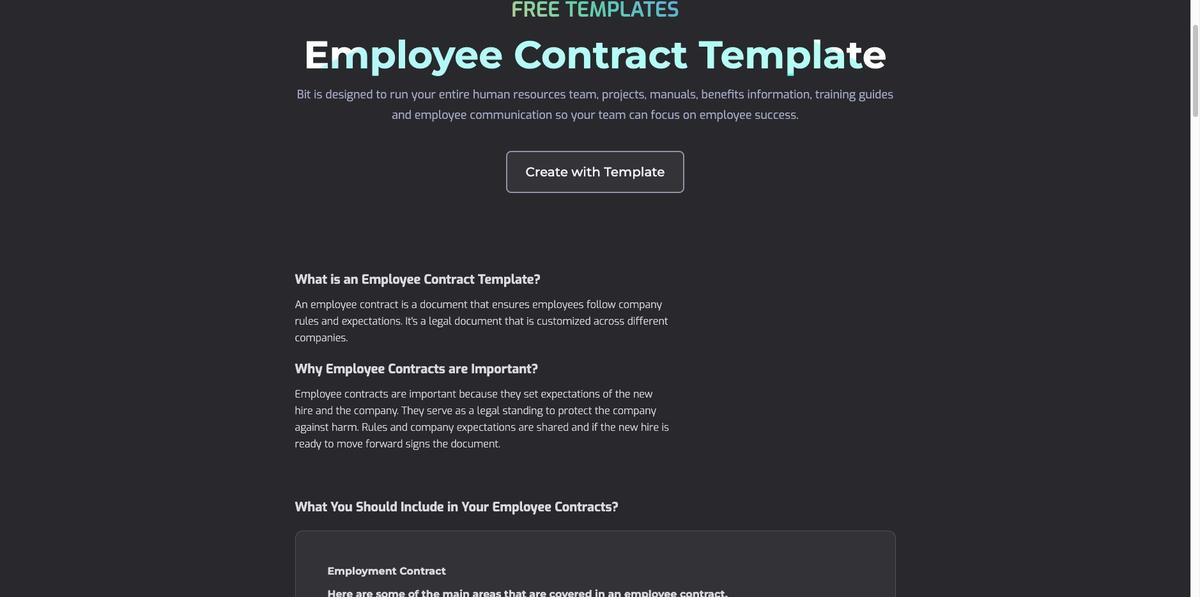 Task type: vqa. For each thing, say whether or not it's contained in the screenshot.
"new"
yes



Task type: describe. For each thing, give the bounding box(es) containing it.
employee inside an employee contract is a document that ensures employees follow company rules and expectations. it's a legal document that is customized across different companies.
[[311, 298, 357, 311]]

and inside an employee contract is a document that ensures employees follow company rules and expectations. it's a legal document that is customized across different companies.
[[322, 315, 339, 328]]

document.
[[451, 437, 501, 451]]

what for what is an employee contract template?
[[295, 271, 327, 288]]

success.
[[755, 107, 799, 123]]

if
[[592, 421, 598, 434]]

1 vertical spatial new
[[619, 421, 638, 434]]

and inside bit is designed to run your entire human resources team, projects, manuals, benefits information, training guides and employee communication so your team can focus on employee success.
[[392, 107, 412, 123]]

designed
[[326, 87, 373, 102]]

serve
[[427, 404, 453, 417]]

0 horizontal spatial hire
[[295, 404, 313, 417]]

to inside bit is designed to run your entire human resources team, projects, manuals, benefits information, training guides and employee communication so your team can focus on employee success.
[[376, 87, 387, 102]]

because
[[459, 387, 498, 401]]

2 vertical spatial company
[[411, 421, 454, 434]]

what for what you should include in your employee contracts?
[[295, 499, 327, 516]]

create with template
[[526, 164, 665, 180]]

forward
[[366, 437, 403, 451]]

across
[[594, 315, 625, 328]]

follow
[[587, 298, 616, 311]]

0 vertical spatial are
[[449, 361, 468, 378]]

contract
[[360, 298, 399, 311]]

rules
[[362, 421, 388, 434]]

team,
[[569, 87, 599, 102]]

signs
[[406, 437, 430, 451]]

the up "harm."
[[336, 404, 351, 417]]

1 vertical spatial a
[[421, 315, 426, 328]]

in
[[448, 499, 458, 516]]

different
[[628, 315, 668, 328]]

and left if
[[572, 421, 589, 434]]

of
[[603, 387, 613, 401]]

an
[[295, 298, 308, 311]]

the right signs
[[433, 437, 448, 451]]

0 vertical spatial your
[[412, 87, 436, 102]]

include
[[401, 499, 444, 516]]

can
[[629, 107, 648, 123]]

contracts?
[[555, 499, 619, 516]]

projects,
[[602, 87, 647, 102]]

0 vertical spatial expectations
[[541, 387, 600, 401]]

template for employee contract template
[[699, 31, 887, 78]]

2 horizontal spatial employee
[[700, 107, 752, 123]]

1 vertical spatial that
[[505, 315, 524, 328]]

against
[[295, 421, 329, 434]]

employee inside employee contracts are important because they set expectations of the new hire and the company. they serve as a legal standing to protect the company against harm. rules and company expectations are shared and if the new hire is ready to move forward signs the document.
[[295, 387, 342, 401]]

template for create with template
[[604, 164, 665, 180]]

1 horizontal spatial hire
[[641, 421, 659, 434]]

and down they
[[390, 421, 408, 434]]

with
[[572, 164, 601, 180]]

company.
[[354, 404, 399, 417]]

why employee contracts are important?
[[295, 361, 539, 378]]

expectations.
[[342, 315, 403, 328]]

team
[[599, 107, 626, 123]]

employee contracts are important because they set expectations of the new hire and the company. they serve as a legal standing to protect the company against harm. rules and company expectations are shared and if the new hire is ready to move forward signs the document.
[[295, 387, 669, 451]]

an employee contract is a document that ensures employees follow company rules and expectations. it's a legal document that is customized across different companies.
[[295, 298, 668, 345]]

information,
[[748, 87, 813, 102]]

why
[[295, 361, 323, 378]]

create with template link
[[507, 151, 684, 193]]

0 vertical spatial document
[[420, 298, 468, 311]]

manuals,
[[650, 87, 699, 102]]

employee right your
[[493, 499, 552, 516]]

shared
[[537, 421, 569, 434]]

create
[[526, 164, 568, 180]]

1 vertical spatial contract
[[424, 271, 475, 288]]

employee up contracts
[[326, 361, 385, 378]]

what you should include in your employee contracts?
[[295, 499, 619, 516]]

move
[[337, 437, 363, 451]]

template?
[[478, 271, 541, 288]]

it's
[[406, 315, 418, 328]]

legal inside employee contracts are important because they set expectations of the new hire and the company. they serve as a legal standing to protect the company against harm. rules and company expectations are shared and if the new hire is ready to move forward signs the document.
[[477, 404, 500, 417]]

2 horizontal spatial to
[[546, 404, 556, 417]]

harm.
[[332, 421, 359, 434]]

they
[[501, 387, 521, 401]]

customized
[[537, 315, 591, 328]]

on
[[683, 107, 697, 123]]

employment
[[328, 565, 397, 577]]

focus
[[651, 107, 680, 123]]

legal inside an employee contract is a document that ensures employees follow company rules and expectations. it's a legal document that is customized across different companies.
[[429, 315, 452, 328]]

protect
[[558, 404, 592, 417]]



Task type: locate. For each thing, give the bounding box(es) containing it.
0 vertical spatial a
[[412, 298, 417, 311]]

guides
[[859, 87, 894, 102]]

company right protect
[[613, 404, 657, 417]]

are down the 'standing'
[[519, 421, 534, 434]]

to
[[376, 87, 387, 102], [546, 404, 556, 417], [324, 437, 334, 451]]

1 horizontal spatial expectations
[[541, 387, 600, 401]]

benefits
[[702, 87, 745, 102]]

hire up against
[[295, 404, 313, 417]]

2 vertical spatial contract
[[400, 565, 446, 577]]

0 vertical spatial contract
[[514, 31, 688, 78]]

a inside employee contracts are important because they set expectations of the new hire and the company. they serve as a legal standing to protect the company against harm. rules and company expectations are shared and if the new hire is ready to move forward signs the document.
[[469, 404, 475, 417]]

new right if
[[619, 421, 638, 434]]

2 vertical spatial are
[[519, 421, 534, 434]]

0 horizontal spatial are
[[391, 387, 407, 401]]

employee
[[415, 107, 467, 123], [700, 107, 752, 123], [311, 298, 357, 311]]

template
[[699, 31, 887, 78], [604, 164, 665, 180]]

0 vertical spatial legal
[[429, 315, 452, 328]]

company
[[619, 298, 662, 311], [613, 404, 657, 417], [411, 421, 454, 434]]

what up the an
[[295, 271, 327, 288]]

employee
[[304, 31, 503, 78], [362, 271, 421, 288], [326, 361, 385, 378], [295, 387, 342, 401], [493, 499, 552, 516]]

and
[[392, 107, 412, 123], [322, 315, 339, 328], [316, 404, 333, 417], [390, 421, 408, 434], [572, 421, 589, 434]]

1 vertical spatial hire
[[641, 421, 659, 434]]

they
[[402, 404, 424, 417]]

employee down entire
[[415, 107, 467, 123]]

an
[[344, 271, 358, 288]]

run
[[390, 87, 408, 102]]

and up against
[[316, 404, 333, 417]]

human
[[473, 87, 511, 102]]

1 what from the top
[[295, 271, 327, 288]]

and up 'companies.'
[[322, 315, 339, 328]]

document down ensures
[[455, 315, 502, 328]]

employees
[[533, 298, 584, 311]]

employee up run
[[304, 31, 503, 78]]

are
[[449, 361, 468, 378], [391, 387, 407, 401], [519, 421, 534, 434]]

2 horizontal spatial a
[[469, 404, 475, 417]]

1 vertical spatial legal
[[477, 404, 500, 417]]

employee down benefits
[[700, 107, 752, 123]]

0 vertical spatial that
[[471, 298, 489, 311]]

that
[[471, 298, 489, 311], [505, 315, 524, 328]]

what is an employee contract template?
[[295, 271, 541, 288]]

resources
[[514, 87, 566, 102]]

1 horizontal spatial employee
[[415, 107, 467, 123]]

contracts
[[345, 387, 389, 401]]

1 horizontal spatial your
[[571, 107, 596, 123]]

1 vertical spatial your
[[571, 107, 596, 123]]

a
[[412, 298, 417, 311], [421, 315, 426, 328], [469, 404, 475, 417]]

ready
[[295, 437, 322, 451]]

employee contract template
[[304, 31, 887, 78]]

document down the what is an employee contract template?
[[420, 298, 468, 311]]

1 vertical spatial expectations
[[457, 421, 516, 434]]

the right the of
[[615, 387, 631, 401]]

communication
[[470, 107, 553, 123]]

legal right it's
[[429, 315, 452, 328]]

are up because
[[449, 361, 468, 378]]

0 vertical spatial what
[[295, 271, 327, 288]]

bit
[[297, 87, 311, 102]]

1 vertical spatial are
[[391, 387, 407, 401]]

expectations up document.
[[457, 421, 516, 434]]

hire right if
[[641, 421, 659, 434]]

0 horizontal spatial template
[[604, 164, 665, 180]]

0 horizontal spatial legal
[[429, 315, 452, 328]]

the right if
[[601, 421, 616, 434]]

your right run
[[412, 87, 436, 102]]

is inside employee contracts are important because they set expectations of the new hire and the company. they serve as a legal standing to protect the company against harm. rules and company expectations are shared and if the new hire is ready to move forward signs the document.
[[662, 421, 669, 434]]

new
[[634, 387, 653, 401], [619, 421, 638, 434]]

2 horizontal spatial are
[[519, 421, 534, 434]]

legal down because
[[477, 404, 500, 417]]

is
[[314, 87, 323, 102], [331, 271, 340, 288], [402, 298, 409, 311], [527, 315, 534, 328], [662, 421, 669, 434]]

contract for employee
[[514, 31, 688, 78]]

legal
[[429, 315, 452, 328], [477, 404, 500, 417]]

template up information,
[[699, 31, 887, 78]]

2 vertical spatial a
[[469, 404, 475, 417]]

expectations up protect
[[541, 387, 600, 401]]

1 vertical spatial document
[[455, 315, 502, 328]]

company inside an employee contract is a document that ensures employees follow company rules and expectations. it's a legal document that is customized across different companies.
[[619, 298, 662, 311]]

2 vertical spatial to
[[324, 437, 334, 451]]

company up different
[[619, 298, 662, 311]]

0 vertical spatial company
[[619, 298, 662, 311]]

0 vertical spatial new
[[634, 387, 653, 401]]

1 horizontal spatial are
[[449, 361, 468, 378]]

1 horizontal spatial a
[[421, 315, 426, 328]]

what left you
[[295, 499, 327, 516]]

that down ensures
[[505, 315, 524, 328]]

to up shared
[[546, 404, 556, 417]]

a right it's
[[421, 315, 426, 328]]

as
[[456, 404, 466, 417]]

1 horizontal spatial that
[[505, 315, 524, 328]]

contract right the employment
[[400, 565, 446, 577]]

bit is designed to run your entire human resources team, projects, manuals, benefits information, training guides and employee communication so your team can focus on employee success.
[[297, 87, 894, 123]]

1 horizontal spatial legal
[[477, 404, 500, 417]]

0 horizontal spatial to
[[324, 437, 334, 451]]

you
[[331, 499, 353, 516]]

are up they
[[391, 387, 407, 401]]

to left run
[[376, 87, 387, 102]]

employee down why
[[295, 387, 342, 401]]

new right the of
[[634, 387, 653, 401]]

companies.
[[295, 331, 348, 345]]

your
[[462, 499, 489, 516]]

training
[[816, 87, 856, 102]]

0 vertical spatial hire
[[295, 404, 313, 417]]

1 horizontal spatial to
[[376, 87, 387, 102]]

0 horizontal spatial expectations
[[457, 421, 516, 434]]

rules
[[295, 315, 319, 328]]

a up it's
[[412, 298, 417, 311]]

0 horizontal spatial a
[[412, 298, 417, 311]]

1 vertical spatial company
[[613, 404, 657, 417]]

entire
[[439, 87, 470, 102]]

so
[[556, 107, 568, 123]]

the
[[615, 387, 631, 401], [336, 404, 351, 417], [595, 404, 610, 417], [601, 421, 616, 434], [433, 437, 448, 451]]

0 horizontal spatial that
[[471, 298, 489, 311]]

important?
[[471, 361, 539, 378]]

set
[[524, 387, 538, 401]]

your
[[412, 87, 436, 102], [571, 107, 596, 123]]

2 what from the top
[[295, 499, 327, 516]]

hire
[[295, 404, 313, 417], [641, 421, 659, 434]]

standing
[[503, 404, 543, 417]]

contracts
[[388, 361, 446, 378]]

1 vertical spatial what
[[295, 499, 327, 516]]

contract up team,
[[514, 31, 688, 78]]

contract
[[514, 31, 688, 78], [424, 271, 475, 288], [400, 565, 446, 577]]

0 horizontal spatial your
[[412, 87, 436, 102]]

0 vertical spatial to
[[376, 87, 387, 102]]

should
[[356, 499, 398, 516]]

what
[[295, 271, 327, 288], [295, 499, 327, 516]]

1 horizontal spatial template
[[699, 31, 887, 78]]

expectations
[[541, 387, 600, 401], [457, 421, 516, 434]]

a right as on the bottom left of page
[[469, 404, 475, 417]]

that left ensures
[[471, 298, 489, 311]]

company down serve
[[411, 421, 454, 434]]

important
[[409, 387, 456, 401]]

your down team,
[[571, 107, 596, 123]]

document
[[420, 298, 468, 311], [455, 315, 502, 328]]

and down run
[[392, 107, 412, 123]]

template right with
[[604, 164, 665, 180]]

1 vertical spatial to
[[546, 404, 556, 417]]

1 vertical spatial template
[[604, 164, 665, 180]]

contract up an employee contract is a document that ensures employees follow company rules and expectations. it's a legal document that is customized across different companies.
[[424, 271, 475, 288]]

to left move
[[324, 437, 334, 451]]

ensures
[[492, 298, 530, 311]]

contract for employment
[[400, 565, 446, 577]]

0 vertical spatial template
[[699, 31, 887, 78]]

employee down an
[[311, 298, 357, 311]]

employment contract
[[328, 565, 446, 577]]

is inside bit is designed to run your entire human resources team, projects, manuals, benefits information, training guides and employee communication so your team can focus on employee success.
[[314, 87, 323, 102]]

the down the of
[[595, 404, 610, 417]]

0 horizontal spatial employee
[[311, 298, 357, 311]]

employee up contract
[[362, 271, 421, 288]]



